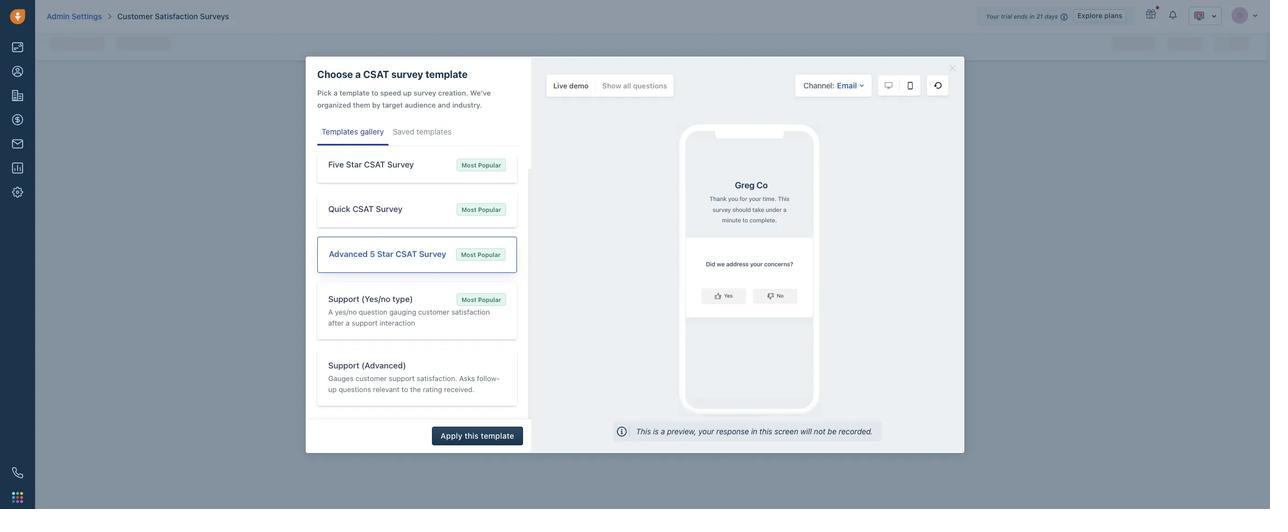 Task type: locate. For each thing, give the bounding box(es) containing it.
0 horizontal spatial support
[[352, 318, 378, 327]]

pick a template to speed up survey creation. we've organized them by target audience and industry.
[[317, 88, 491, 109]]

explore
[[1078, 11, 1103, 20]]

to up by
[[372, 88, 379, 97]]

satisfaction
[[155, 12, 198, 21]]

csat up speed
[[363, 68, 389, 80]]

most
[[462, 161, 477, 168], [462, 206, 477, 213], [461, 251, 476, 258], [462, 296, 477, 303]]

0 horizontal spatial this
[[465, 431, 479, 440]]

questions right all
[[633, 81, 667, 90]]

rating
[[423, 385, 442, 393]]

support up the at bottom
[[389, 374, 415, 382]]

template inside button
[[481, 431, 515, 440]]

1 horizontal spatial to
[[402, 385, 408, 393]]

1 horizontal spatial this
[[760, 426, 773, 436]]

2 vertical spatial template
[[481, 431, 515, 440]]

most popular for five star csat survey
[[462, 161, 501, 168]]

tab list
[[317, 122, 521, 146]]

demo
[[569, 81, 589, 90]]

templates
[[322, 127, 358, 136]]

customer down (advanced)
[[356, 374, 387, 382]]

0 vertical spatial support
[[328, 294, 360, 303]]

in
[[1030, 13, 1035, 20], [751, 426, 758, 436]]

template inside "pick a template to speed up survey creation. we've organized them by target audience and industry."
[[340, 88, 370, 97]]

survey up "pick a template to speed up survey creation. we've organized them by target audience and industry."
[[392, 68, 423, 80]]

star right 5
[[377, 248, 394, 258]]

be
[[828, 426, 837, 436]]

admin
[[47, 12, 70, 21]]

survey
[[392, 68, 423, 80], [414, 88, 436, 97]]

(advanced)
[[362, 360, 406, 370]]

questions
[[633, 81, 667, 90], [339, 385, 371, 393]]

popular
[[478, 161, 501, 168], [478, 206, 501, 213], [478, 251, 501, 258], [478, 296, 501, 303]]

(yes/no
[[362, 294, 391, 303]]

0 vertical spatial star
[[346, 159, 362, 169]]

a
[[355, 68, 361, 80], [334, 88, 338, 97], [346, 318, 350, 327], [661, 426, 665, 436]]

in right response
[[751, 426, 758, 436]]

1 vertical spatial customer
[[356, 374, 387, 382]]

most popular for quick csat survey
[[462, 206, 501, 213]]

type)
[[393, 294, 413, 303]]

0 horizontal spatial customer
[[356, 374, 387, 382]]

1 vertical spatial survey
[[414, 88, 436, 97]]

to inside support (advanced) gauges customer support satisfaction. asks follow- up questions relevant to the rating received.
[[402, 385, 408, 393]]

support inside support (advanced) gauges customer support satisfaction. asks follow- up questions relevant to the rating received.
[[328, 360, 360, 370]]

gauges
[[328, 374, 354, 382]]

1 vertical spatial questions
[[339, 385, 371, 393]]

in left the 21
[[1030, 13, 1035, 20]]

this right apply
[[465, 431, 479, 440]]

and
[[438, 100, 451, 109]]

admin settings
[[47, 12, 102, 21]]

csat
[[363, 68, 389, 80], [364, 159, 385, 169], [353, 203, 374, 213], [396, 248, 417, 258]]

up
[[403, 88, 412, 97], [328, 385, 337, 393]]

relevant
[[373, 385, 400, 393]]

support inside support (advanced) gauges customer support satisfaction. asks follow- up questions relevant to the rating received.
[[389, 374, 415, 382]]

live
[[554, 81, 568, 90]]

phone image
[[12, 467, 23, 478]]

choose
[[317, 68, 353, 80]]

1 horizontal spatial template
[[426, 68, 468, 80]]

0 horizontal spatial to
[[372, 88, 379, 97]]

0 vertical spatial customer
[[418, 307, 450, 316]]

2 horizontal spatial template
[[481, 431, 515, 440]]

0 horizontal spatial template
[[340, 88, 370, 97]]

speed
[[380, 88, 401, 97]]

follow-
[[477, 374, 500, 382]]

1 vertical spatial support
[[389, 374, 415, 382]]

0 vertical spatial support
[[352, 318, 378, 327]]

customer
[[418, 307, 450, 316], [356, 374, 387, 382]]

recorded.
[[839, 426, 873, 436]]

0 vertical spatial template
[[426, 68, 468, 80]]

by
[[372, 100, 381, 109]]

is
[[653, 426, 659, 436]]

template up them
[[340, 88, 370, 97]]

live demo
[[554, 81, 589, 90]]

0 vertical spatial in
[[1030, 13, 1035, 20]]

a inside "pick a template to speed up survey creation. we've organized them by target audience and industry."
[[334, 88, 338, 97]]

choose a csat survey template
[[317, 68, 468, 80]]

1 vertical spatial support
[[328, 360, 360, 370]]

satisfaction
[[452, 307, 490, 316]]

1 vertical spatial up
[[328, 385, 337, 393]]

preview,
[[667, 426, 697, 436]]

customer right gauging
[[418, 307, 450, 316]]

template
[[426, 68, 468, 80], [340, 88, 370, 97], [481, 431, 515, 440]]

email
[[837, 80, 857, 90]]

0 horizontal spatial in
[[751, 426, 758, 436]]

up right speed
[[403, 88, 412, 97]]

template up "creation."
[[426, 68, 468, 80]]

star right five at top
[[346, 159, 362, 169]]

5
[[370, 248, 375, 258]]

0 vertical spatial questions
[[633, 81, 667, 90]]

gauging
[[390, 307, 416, 316]]

freshworks switcher image
[[12, 492, 23, 503]]

pick
[[317, 88, 332, 97]]

apply
[[441, 431, 463, 440]]

support
[[352, 318, 378, 327], [389, 374, 415, 382]]

1 vertical spatial to
[[402, 385, 408, 393]]

1 horizontal spatial support
[[389, 374, 415, 382]]

most for five star csat survey
[[462, 161, 477, 168]]

support down 'question'
[[352, 318, 378, 327]]

1 horizontal spatial customer
[[418, 307, 450, 316]]

apply this template
[[441, 431, 515, 440]]

up down gauges
[[328, 385, 337, 393]]

quick
[[328, 203, 351, 213]]

support (advanced) gauges customer support satisfaction. asks follow- up questions relevant to the rating received.
[[328, 360, 500, 393]]

templates gallery
[[322, 127, 384, 136]]

support (yes/no type) a yes/no question gauging customer satisfaction after a support interaction
[[328, 294, 490, 327]]

explore plans button
[[1074, 9, 1127, 23]]

a right pick
[[334, 88, 338, 97]]

0 vertical spatial up
[[403, 88, 412, 97]]

0 horizontal spatial up
[[328, 385, 337, 393]]

template for apply this template
[[481, 431, 515, 440]]

the
[[410, 385, 421, 393]]

tab list containing templates gallery
[[317, 122, 521, 146]]

support up gauges
[[328, 360, 360, 370]]

popular for advanced 5 star csat survey
[[478, 251, 501, 258]]

your
[[699, 426, 715, 436]]

2 support from the top
[[328, 360, 360, 370]]

1 horizontal spatial up
[[403, 88, 412, 97]]

csat down gallery
[[364, 159, 385, 169]]

0 horizontal spatial questions
[[339, 385, 371, 393]]

template right apply
[[481, 431, 515, 440]]

0 vertical spatial survey
[[392, 68, 423, 80]]

1 vertical spatial template
[[340, 88, 370, 97]]

show
[[603, 81, 622, 90]]

21
[[1037, 13, 1043, 20]]

this
[[636, 426, 651, 436]]

ic_info_icon image
[[1061, 12, 1069, 21]]

1 horizontal spatial star
[[377, 248, 394, 258]]

survey inside "pick a template to speed up survey creation. we've organized them by target audience and industry."
[[414, 88, 436, 97]]

survey up the audience
[[414, 88, 436, 97]]

1 vertical spatial in
[[751, 426, 758, 436]]

most popular for advanced 5 star csat survey
[[461, 251, 501, 258]]

questions down gauges
[[339, 385, 371, 393]]

received.
[[444, 385, 475, 393]]

0 vertical spatial to
[[372, 88, 379, 97]]

plans
[[1105, 11, 1123, 20]]

a down yes/no
[[346, 318, 350, 327]]

1 vertical spatial star
[[377, 248, 394, 258]]

1 support from the top
[[328, 294, 360, 303]]

to left the at bottom
[[402, 385, 408, 393]]

this
[[760, 426, 773, 436], [465, 431, 479, 440]]

most popular
[[462, 161, 501, 168], [462, 206, 501, 213], [461, 251, 501, 258], [462, 296, 501, 303]]

support up yes/no
[[328, 294, 360, 303]]

this left screen
[[760, 426, 773, 436]]

support inside support (yes/no type) a yes/no question gauging customer satisfaction after a support interaction
[[328, 294, 360, 303]]

templates
[[417, 127, 452, 136]]

a right choose
[[355, 68, 361, 80]]

1 vertical spatial survey
[[376, 203, 403, 213]]

star
[[346, 159, 362, 169], [377, 248, 394, 258]]

up inside "pick a template to speed up survey creation. we've organized them by target audience and industry."
[[403, 88, 412, 97]]

survey
[[387, 159, 414, 169], [376, 203, 403, 213], [419, 248, 446, 258]]

support
[[328, 294, 360, 303], [328, 360, 360, 370]]



Task type: vqa. For each thing, say whether or not it's contained in the screenshot.


Task type: describe. For each thing, give the bounding box(es) containing it.
advanced 5 star csat survey
[[329, 248, 446, 258]]

admin settings link
[[47, 11, 102, 22]]

saved
[[393, 127, 415, 136]]

audience
[[405, 100, 436, 109]]

a inside support (yes/no type) a yes/no question gauging customer satisfaction after a support interaction
[[346, 318, 350, 327]]

your
[[986, 13, 1000, 20]]

quick csat survey
[[328, 203, 403, 213]]

five
[[328, 159, 344, 169]]

to inside "pick a template to speed up survey creation. we've organized them by target audience and industry."
[[372, 88, 379, 97]]

customer inside support (yes/no type) a yes/no question gauging customer satisfaction after a support interaction
[[418, 307, 450, 316]]

support for (yes/no
[[328, 294, 360, 303]]

industry.
[[453, 100, 482, 109]]

most for advanced 5 star csat survey
[[461, 251, 476, 258]]

0 horizontal spatial star
[[346, 159, 362, 169]]

gallery
[[360, 127, 384, 136]]

csat right 5
[[396, 248, 417, 258]]

them
[[353, 100, 370, 109]]

ends
[[1014, 13, 1028, 20]]

csat right quick
[[353, 203, 374, 213]]

five star csat survey
[[328, 159, 414, 169]]

this is a preview, your response in this screen will not be recorded.
[[636, 426, 873, 436]]

explore plans
[[1078, 11, 1123, 20]]

response
[[717, 426, 749, 436]]

after
[[328, 318, 344, 327]]

show all questions
[[603, 81, 667, 90]]

days
[[1045, 13, 1058, 20]]

not
[[814, 426, 826, 436]]

support for (advanced)
[[328, 360, 360, 370]]

asks
[[459, 374, 475, 382]]

a
[[328, 307, 333, 316]]

most for quick csat survey
[[462, 206, 477, 213]]

popular for five star csat survey
[[478, 161, 501, 168]]

trial
[[1001, 13, 1012, 20]]

satisfaction.
[[417, 374, 457, 382]]

a right is in the bottom of the page
[[661, 426, 665, 436]]

organized
[[317, 100, 351, 109]]

channel:
[[804, 81, 835, 90]]

interaction
[[380, 318, 415, 327]]

all
[[623, 81, 631, 90]]

up inside support (advanced) gauges customer support satisfaction. asks follow- up questions relevant to the rating received.
[[328, 385, 337, 393]]

2 vertical spatial survey
[[419, 248, 446, 258]]

phone element
[[7, 462, 29, 484]]

screen
[[775, 426, 799, 436]]

we've
[[470, 88, 491, 97]]

will
[[801, 426, 812, 436]]

popular for quick csat survey
[[478, 206, 501, 213]]

target
[[383, 100, 403, 109]]

customer inside support (advanced) gauges customer support satisfaction. asks follow- up questions relevant to the rating received.
[[356, 374, 387, 382]]

questions inside support (advanced) gauges customer support satisfaction. asks follow- up questions relevant to the rating received.
[[339, 385, 371, 393]]

apply this template button
[[432, 426, 523, 445]]

settings
[[72, 12, 102, 21]]

question
[[359, 307, 388, 316]]

0 vertical spatial survey
[[387, 159, 414, 169]]

support inside support (yes/no type) a yes/no question gauging customer satisfaction after a support interaction
[[352, 318, 378, 327]]

saved templates
[[393, 127, 452, 136]]

1 horizontal spatial in
[[1030, 13, 1035, 20]]

customer
[[117, 12, 153, 21]]

1 horizontal spatial questions
[[633, 81, 667, 90]]

your trial ends in 21 days
[[986, 13, 1058, 20]]

surveys
[[200, 12, 229, 21]]

template for pick a template to speed up survey creation. we've organized them by target audience and industry.
[[340, 88, 370, 97]]

creation.
[[438, 88, 468, 97]]

advanced
[[329, 248, 368, 258]]

customer satisfaction surveys
[[117, 12, 229, 21]]

yes/no
[[335, 307, 357, 316]]

this inside button
[[465, 431, 479, 440]]



